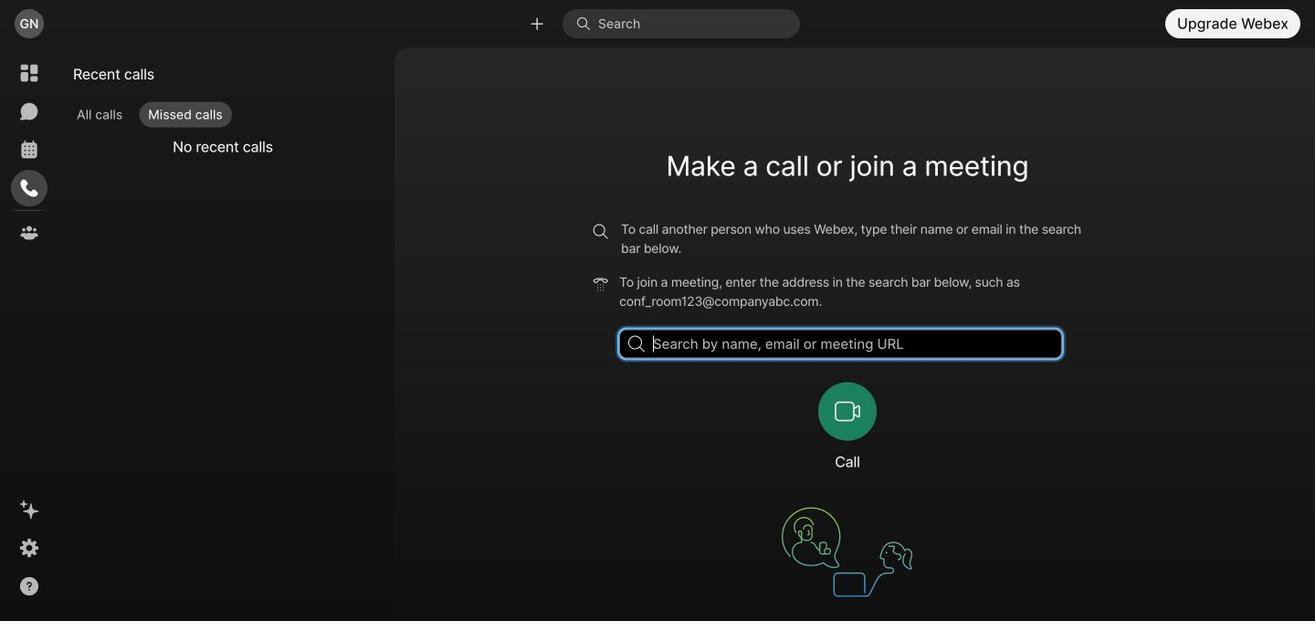 Task type: describe. For each thing, give the bounding box(es) containing it.
webex tab list
[[11, 55, 47, 251]]

Add people by name or email text field
[[619, 329, 1062, 359]]



Task type: vqa. For each thing, say whether or not it's contained in the screenshot.
search_18 ICON
yes



Task type: locate. For each thing, give the bounding box(es) containing it.
search_18 image
[[628, 336, 645, 352]]

navigation
[[0, 47, 58, 621]]

tab list
[[64, 102, 393, 129]]



